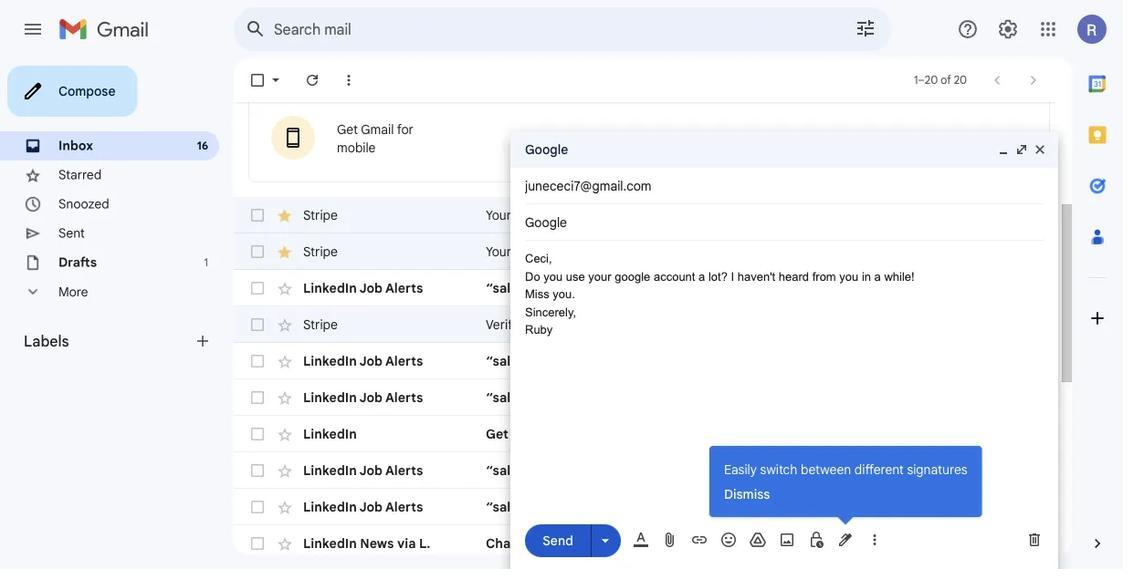 Task type: locate. For each thing, give the bounding box(es) containing it.
your left ceci,
[[486, 244, 511, 260]]

2 your from the top
[[486, 244, 511, 260]]

get started with your new stripe account ‌ ‌ ‌ ‌ ‌ ‌ ‌ ‌ ‌ ‌ ‌ ‌ ‌ ‌ ‌ ‌ ‌ ‌ ‌ ‌ ‌ ‌ ‌ ‌ ‌ ‌ ‌ ‌ ‌ ‌ ‌ ‌ ‌ ‌ ‌ ‌ ‌ ‌ ‌ ‌ ‌ ‌ ‌ ‌ ‌ ‌ ‌ ‌ ‌ ‌ ‌ ‌ ‌ ‌ ‌ ‌ ‌ ‌ ‌ ‌ ‌ ‌ ‌ ‌ ‌ ‌ ‌ ‌ ‌ ‌ ‌ ‌ ‌ ‌ ‌ ‌ ‌ ‌ ‌ ‌
[[595, 317, 1094, 333]]

"sales up chat
[[486, 499, 525, 515]]

1 horizontal spatial for
[[926, 536, 944, 552]]

Search mail text field
[[274, 20, 804, 38]]

email
[[552, 317, 582, 333]]

5 development from the top
[[528, 499, 610, 515]]

your up your stripe verification code
[[486, 207, 511, 223]]

cell
[[992, 206, 1057, 225], [992, 389, 1057, 407], [992, 426, 1057, 444], [992, 462, 1057, 480], [992, 499, 1057, 517]]

representative": for 22
[[613, 390, 716, 406]]

you right do
[[544, 270, 563, 284]]

development for "sales development representative": 20 opportunities -
[[528, 280, 610, 296]]

representative":
[[613, 280, 716, 296], [613, 353, 716, 369], [613, 390, 716, 406], [613, 463, 716, 479], [613, 499, 716, 515]]

5 cell from the top
[[992, 499, 1057, 517]]

development for "sales development representative": 30+ opportunities
[[528, 353, 610, 369]]

linkedin for 5th row from the bottom
[[303, 390, 357, 406]]

1 vertical spatial for
[[926, 536, 944, 552]]

6 linkedin from the top
[[303, 499, 357, 515]]

2 horizontal spatial get
[[595, 317, 616, 333]]

opportunities up dismiss
[[733, 463, 818, 479]]

- for "sales development representative": 11 opportunities
[[821, 463, 827, 479]]

google
[[615, 270, 650, 284]]

1 for 1
[[204, 256, 208, 270]]

- right switch
[[821, 463, 827, 479]]

google
[[525, 142, 568, 158]]

get for get started with your new stripe account ‌ ‌ ‌ ‌ ‌ ‌ ‌ ‌ ‌ ‌ ‌ ‌ ‌ ‌ ‌ ‌ ‌ ‌ ‌ ‌ ‌ ‌ ‌ ‌ ‌ ‌ ‌ ‌ ‌ ‌ ‌ ‌ ‌ ‌ ‌ ‌ ‌ ‌ ‌ ‌ ‌ ‌ ‌ ‌ ‌ ‌ ‌ ‌ ‌ ‌ ‌ ‌ ‌ ‌ ‌ ‌ ‌ ‌ ‌ ‌ ‌ ‌ ‌ ‌ ‌ ‌ ‌ ‌ ‌ ‌ ‌ ‌ ‌ ‌ ‌ ‌ ‌ ‌ ‌ ‌
[[595, 317, 616, 333]]

4 row from the top
[[234, 307, 1094, 343]]

2 cell from the top
[[992, 389, 1057, 407]]

"sales development representative": 30+ opportunities link
[[486, 352, 957, 371]]

0 vertical spatial -
[[826, 280, 832, 296]]

your stripe verification code
[[486, 244, 649, 260]]

1 inside labels navigation
[[204, 256, 208, 270]]

0 horizontal spatial of
[[571, 426, 584, 442]]

row down started
[[234, 343, 1057, 380]]

settings image
[[997, 18, 1019, 40]]

this
[[687, 244, 708, 260]]

1 vertical spatial 1
[[204, 256, 208, 270]]

opportunities
[[738, 280, 823, 296], [746, 353, 831, 369], [737, 390, 822, 406], [733, 463, 818, 479], [737, 499, 822, 515]]

more options image
[[869, 531, 880, 550]]

get for get gmail for mobile
[[337, 122, 358, 138]]

2 vertical spatial -
[[825, 499, 831, 515]]

1 horizontal spatial 20
[[925, 74, 938, 87]]

- up toggle confidential mode icon
[[825, 499, 831, 515]]

0 horizontal spatial get
[[337, 122, 358, 138]]

get up mobile
[[337, 122, 358, 138]]

between
[[801, 462, 851, 478]]

0 horizontal spatial code
[[620, 244, 649, 260]]

your inside 'link'
[[486, 207, 511, 223]]

2 linkedin job alerts from the top
[[303, 353, 423, 369]]

drafts
[[58, 255, 97, 271]]

lot?
[[709, 270, 728, 284]]

4 representative": from the top
[[613, 463, 716, 479]]

0 vertical spatial your
[[486, 207, 511, 223]]

4 "sales from the top
[[486, 463, 525, 479]]

row up alerts
[[234, 380, 1057, 416]]

get left more
[[486, 426, 508, 442]]

alert dialog containing easily switch between different signatures
[[710, 447, 982, 526]]

1 vertical spatial get
[[595, 317, 616, 333]]

you.
[[553, 288, 575, 301]]

4 linkedin from the top
[[303, 426, 357, 442]]

3 cell from the top
[[992, 426, 1057, 444]]

1 horizontal spatial code
[[712, 244, 741, 260]]

job for "sales development representative": 20 opportunities -
[[359, 280, 382, 296]]

1 development from the top
[[528, 280, 610, 296]]

for right gmail
[[397, 122, 414, 138]]

i
[[731, 270, 734, 284]]

linkedin for 8th row from the top
[[303, 463, 357, 479]]

row up "sales development representative": 30+ opportunities
[[234, 307, 1094, 343]]

row up started
[[234, 270, 1057, 307]]

0 horizontal spatial a
[[699, 270, 705, 284]]

4 cell from the top
[[992, 462, 1057, 480]]

0 horizontal spatial 1
[[204, 256, 208, 270]]

representative": up "sales development representative": 26 opportunities -
[[613, 463, 716, 479]]

1 linkedin job alerts from the top
[[303, 280, 423, 296]]

1 vertical spatial your
[[486, 244, 511, 260]]

representative": for 20
[[613, 280, 716, 296]]

-
[[826, 280, 832, 296], [821, 463, 827, 479], [825, 499, 831, 515]]

opportunities up these
[[737, 390, 822, 406]]

linkedin for sixth row from the bottom of the page
[[303, 353, 357, 369]]

1 20 of 20
[[914, 74, 967, 87]]

1 "sales from the top
[[486, 280, 525, 296]]

1 vertical spatial account
[[654, 270, 695, 284]]

3 development from the top
[[528, 390, 610, 406]]

0 vertical spatial 1
[[914, 74, 918, 87]]

of inside row
[[571, 426, 584, 442]]

5 linkedin from the top
[[303, 463, 357, 479]]

"sales down verify
[[486, 353, 525, 369]]

opportunities right 30+
[[746, 353, 831, 369]]

opportunities up insert photo
[[737, 499, 822, 515]]

1 horizontal spatial of
[[941, 74, 951, 87]]

code
[[620, 244, 649, 260], [712, 244, 741, 260]]

linkedin job alerts
[[303, 280, 423, 296], [303, 353, 423, 369], [303, 390, 423, 406], [303, 463, 423, 479], [303, 499, 423, 515]]

representative": for 11
[[613, 463, 716, 479]]

for inside get gmail for mobile
[[397, 122, 414, 138]]

None search field
[[234, 7, 891, 51]]

drafts link
[[58, 255, 97, 271]]

1 horizontal spatial a
[[874, 536, 881, 552]]

7 row from the top
[[234, 416, 1105, 453]]

development down email
[[528, 353, 610, 369]]

22
[[719, 390, 734, 406]]

your
[[486, 207, 511, 223], [486, 244, 511, 260]]

representative": up attach files icon
[[613, 499, 716, 515]]

row up "sales development representative": 11 opportunities -
[[234, 416, 1105, 453]]

code left to
[[712, 244, 741, 260]]

5 representative": from the top
[[613, 499, 716, 515]]

1 alerts from the top
[[385, 280, 423, 296]]

25
[[1030, 537, 1043, 551]]

4 linkedin job alerts from the top
[[303, 463, 423, 479]]

ceci,
[[525, 252, 552, 266]]

startups
[[767, 536, 821, 552]]

1 representative": from the top
[[613, 280, 716, 296]]

linkedin for ninth row from the top of the page
[[303, 499, 357, 515]]

dismiss
[[724, 487, 770, 503]]

2 vertical spatial get
[[486, 426, 508, 442]]

"sales down more
[[486, 463, 525, 479]]

get inside get gmail for mobile
[[337, 122, 358, 138]]

insert link ‪(⌘k)‬ image
[[690, 531, 709, 550]]

20
[[925, 74, 938, 87], [954, 74, 967, 87], [719, 280, 735, 296]]

snoozed link
[[58, 196, 109, 212]]

insert photo image
[[778, 531, 796, 550]]

a
[[699, 270, 705, 284], [874, 536, 881, 552]]

you
[[544, 270, 563, 284], [839, 270, 859, 284]]

4 job from the top
[[359, 463, 382, 479]]

0 vertical spatial get
[[337, 122, 358, 138]]

1 cell from the top
[[992, 206, 1057, 225]]

0 horizontal spatial 20
[[719, 280, 735, 296]]

google dialog
[[510, 131, 1058, 570]]

chat
[[486, 536, 516, 552]]

2 development from the top
[[528, 353, 610, 369]]

"sales for "sales development representative": 20 opportunities -
[[486, 280, 525, 296]]

development up sincerely,
[[528, 280, 610, 296]]

out
[[547, 426, 568, 442], [730, 426, 750, 442]]

4 development from the top
[[528, 463, 610, 479]]

development
[[528, 280, 610, 296], [528, 353, 610, 369], [528, 390, 610, 406], [528, 463, 610, 479], [528, 499, 610, 515]]

opportunities for 11
[[733, 463, 818, 479]]

1 vertical spatial a
[[874, 536, 881, 552]]

alert dialog
[[710, 447, 982, 526]]

row up "sales development representative": 26 opportunities -
[[234, 453, 1057, 489]]

1 job from the top
[[359, 280, 382, 296]]

row up use
[[234, 197, 1057, 234]]

7 linkedin from the top
[[303, 536, 357, 552]]

search mail image
[[239, 13, 272, 46]]

account for details
[[833, 244, 880, 260]]

starred
[[58, 167, 102, 183]]

"sales
[[486, 280, 525, 296], [486, 353, 525, 369], [486, 390, 525, 406], [486, 463, 525, 479], [486, 499, 525, 515]]

row containing linkedin
[[234, 416, 1105, 453]]

1 horizontal spatial get
[[486, 426, 508, 442]]

account
[[833, 244, 880, 260], [654, 270, 695, 284], [785, 317, 833, 333]]

1 horizontal spatial out
[[730, 426, 750, 442]]

5 job from the top
[[359, 499, 382, 515]]

row
[[234, 197, 1057, 234], [234, 234, 1123, 270], [234, 270, 1057, 307], [234, 307, 1094, 343], [234, 343, 1057, 380], [234, 380, 1057, 416], [234, 416, 1105, 453], [234, 453, 1057, 489], [234, 489, 1057, 526], [234, 526, 1079, 562]]

1
[[914, 74, 918, 87], [204, 256, 208, 270]]

development down get more out of your job alerts
[[528, 463, 610, 479]]

opportunities down update
[[738, 280, 823, 296]]

your down miss
[[523, 317, 548, 333]]

account down use
[[654, 270, 695, 284]]

row down "sales development representative": 11 opportunities -
[[234, 489, 1057, 526]]

3 representative": from the top
[[613, 390, 716, 406]]

1 your from the top
[[486, 207, 511, 223]]

chat gpt's big upgrade, linkedin's 2023 top startups list and a model for creating cooler cities
[[486, 536, 1079, 552]]

easily switch between different signatures dismiss
[[724, 462, 968, 503]]

20 inside row
[[719, 280, 735, 296]]

row containing linkedin news via l.
[[234, 526, 1079, 562]]

2 linkedin from the top
[[303, 353, 357, 369]]

a left lot?
[[699, 270, 705, 284]]

list
[[824, 536, 843, 552]]

4 alerts from the top
[[385, 463, 423, 479]]

0 vertical spatial for
[[397, 122, 414, 138]]

opportunities inside the "sales development representative": 22 opportunities link
[[737, 390, 822, 406]]

representative": up alerts
[[613, 390, 716, 406]]

job
[[359, 280, 382, 296], [359, 353, 382, 369], [359, 390, 382, 406], [359, 463, 382, 479], [359, 499, 382, 515]]

to
[[744, 244, 756, 260]]

3 "sales from the top
[[486, 390, 525, 406]]

for right model
[[926, 536, 944, 552]]

sent link
[[58, 226, 85, 242]]

your up from in the right top of the page
[[804, 244, 829, 260]]

in a
[[862, 270, 881, 284]]

linkedin for 8th row from the bottom of the page
[[303, 280, 357, 296]]

development up get more out of your job alerts
[[528, 390, 610, 406]]

your inside ceci, do you use your google account a lot? i haven't heard from you in a while! miss you. sincerely, ruby
[[588, 270, 611, 284]]

development for "sales development representative": 26 opportunities -
[[528, 499, 610, 515]]

1 horizontal spatial you
[[839, 270, 859, 284]]

your left new
[[692, 317, 718, 333]]

2 alerts from the top
[[385, 353, 423, 369]]

while!
[[884, 270, 915, 284]]

alerts
[[385, 280, 423, 296], [385, 353, 423, 369], [385, 390, 423, 406], [385, 463, 423, 479], [385, 499, 423, 515]]

1 linkedin from the top
[[303, 280, 357, 296]]

linkedin news via l.
[[303, 536, 431, 552]]

development up send
[[528, 499, 610, 515]]

out right more
[[547, 426, 568, 442]]

opportunities for 22
[[737, 390, 822, 406]]

tab list
[[1072, 58, 1123, 504]]

representative": down use
[[613, 280, 716, 296]]

opportunities inside "sales development representative": 30+ opportunities link
[[746, 353, 831, 369]]

3 linkedin from the top
[[303, 390, 357, 406]]

2 "sales from the top
[[486, 353, 525, 369]]

"sales for "sales development representative": 26 opportunities -
[[486, 499, 525, 515]]

get
[[337, 122, 358, 138], [595, 317, 616, 333], [486, 426, 508, 442]]

account down the 'heard'
[[785, 317, 833, 333]]

junececi7@gmail.com
[[525, 178, 652, 194]]

5 "sales from the top
[[486, 499, 525, 515]]

row down "sales development representative": 26 opportunities -
[[234, 526, 1079, 562]]

"sales left do
[[486, 280, 525, 296]]

a right and
[[874, 536, 881, 552]]

10 row from the top
[[234, 526, 1079, 562]]

for
[[397, 122, 414, 138], [926, 536, 944, 552]]

"sales development representative": 22 opportunities
[[486, 390, 822, 406]]

Message Body text field
[[525, 250, 1044, 506]]

gpt's
[[519, 536, 556, 552]]

started
[[619, 317, 661, 333]]

2 vertical spatial account
[[785, 317, 833, 333]]

get left started
[[595, 317, 616, 333]]

verify your email
[[486, 317, 582, 333]]

stripe
[[303, 207, 338, 223], [514, 207, 549, 223], [303, 244, 338, 260], [514, 244, 549, 260], [303, 317, 338, 333], [748, 317, 782, 333]]

‌
[[924, 244, 924, 260], [928, 244, 928, 260], [931, 244, 931, 260], [934, 244, 934, 260], [938, 244, 938, 260], [941, 244, 941, 260], [944, 244, 944, 260], [947, 244, 947, 260], [951, 244, 951, 260], [954, 244, 954, 260], [957, 244, 957, 260], [960, 244, 960, 260], [964, 244, 964, 260], [967, 244, 967, 260], [970, 244, 970, 260], [974, 244, 974, 260], [977, 244, 977, 260], [980, 244, 980, 260], [983, 244, 983, 260], [987, 244, 987, 260], [990, 244, 990, 260], [993, 244, 993, 260], [996, 244, 996, 260], [1000, 244, 1000, 260], [1003, 244, 1003, 260], [1006, 244, 1006, 260], [1010, 244, 1010, 260], [1013, 244, 1013, 260], [1016, 244, 1016, 260], [1019, 244, 1019, 260], [1023, 244, 1023, 260], [1026, 244, 1026, 260], [1029, 244, 1029, 260], [1032, 244, 1032, 260], [1036, 244, 1036, 260], [1039, 244, 1039, 260], [1042, 244, 1042, 260], [1046, 244, 1046, 260], [1049, 244, 1049, 260], [1052, 244, 1052, 260], [1055, 244, 1055, 260], [1059, 244, 1059, 260], [1062, 244, 1062, 260], [1065, 244, 1065, 260], [1068, 244, 1068, 260], [1072, 244, 1072, 260], [1075, 244, 1075, 260], [1078, 244, 1078, 260], [1082, 244, 1082, 260], [1085, 244, 1085, 260], [1088, 244, 1088, 260], [1091, 244, 1091, 260], [1095, 244, 1095, 260], [1098, 244, 1098, 260], [1101, 244, 1101, 260], [1104, 244, 1104, 260], [1108, 244, 1108, 260], [1111, 244, 1111, 260], [1114, 244, 1114, 260], [1118, 244, 1118, 260], [1121, 244, 1121, 260], [836, 317, 836, 333], [839, 317, 839, 333], [842, 317, 842, 333], [846, 317, 846, 333], [849, 317, 849, 333], [852, 317, 852, 333], [855, 317, 855, 333], [859, 317, 859, 333], [862, 317, 862, 333], [865, 317, 865, 333], [869, 317, 869, 333], [872, 317, 872, 333], [875, 317, 875, 333], [878, 317, 878, 333], [882, 317, 882, 333], [885, 317, 885, 333], [888, 317, 888, 333], [891, 317, 891, 333], [895, 317, 895, 333], [898, 317, 898, 333], [901, 317, 901, 333], [905, 317, 905, 333], [908, 317, 908, 333], [911, 317, 911, 333], [914, 317, 914, 333], [918, 317, 918, 333], [921, 317, 921, 333], [924, 317, 924, 333], [927, 317, 927, 333], [931, 317, 931, 333], [934, 317, 934, 333], [937, 317, 937, 333], [941, 317, 941, 333], [944, 317, 944, 333], [947, 317, 947, 333], [950, 317, 950, 333], [954, 317, 954, 333], [957, 317, 957, 333], [960, 317, 960, 333], [963, 317, 963, 333], [967, 317, 967, 333], [970, 317, 970, 333], [973, 317, 973, 333], [977, 317, 977, 333], [980, 317, 980, 333], [983, 317, 983, 333], [986, 317, 986, 333], [990, 317, 990, 333], [993, 317, 993, 333], [996, 317, 996, 333], [999, 317, 999, 333], [1003, 317, 1003, 333], [1006, 317, 1006, 333], [1009, 317, 1009, 333], [1013, 317, 1013, 333], [1016, 317, 1016, 333], [1019, 317, 1019, 333], [1022, 317, 1022, 333], [1026, 317, 1026, 333], [1029, 317, 1029, 333], [1032, 317, 1032, 333], [1035, 317, 1035, 333], [1039, 317, 1039, 333], [1042, 317, 1042, 333], [1045, 317, 1045, 333], [1049, 317, 1049, 333], [1052, 317, 1052, 333], [1055, 317, 1055, 333], [1058, 317, 1058, 333], [1062, 317, 1062, 333], [1065, 317, 1065, 333], [1068, 317, 1068, 333], [1071, 317, 1071, 333], [1075, 317, 1075, 333], [1078, 317, 1078, 333], [1081, 317, 1081, 333], [1085, 317, 1085, 333], [1088, 317, 1088, 333], [1091, 317, 1091, 333], [1094, 317, 1094, 333], [814, 426, 814, 442], [817, 426, 817, 442], [820, 426, 820, 442], [823, 426, 823, 442], [827, 426, 827, 442], [830, 426, 830, 442], [833, 426, 833, 442], [836, 426, 836, 442], [840, 426, 840, 442], [843, 426, 843, 442], [846, 426, 846, 442], [850, 426, 850, 442], [853, 426, 853, 442], [856, 426, 856, 442], [859, 426, 859, 442], [863, 426, 863, 442], [866, 426, 866, 442], [869, 426, 869, 442], [872, 426, 872, 442], [876, 426, 876, 442], [879, 426, 879, 442], [882, 426, 882, 442], [886, 426, 886, 442], [889, 426, 889, 442], [892, 426, 892, 442], [895, 426, 895, 442], [899, 426, 899, 442], [902, 426, 902, 442], [905, 426, 905, 442], [908, 426, 908, 442], [912, 426, 912, 442], [915, 426, 915, 442], [918, 426, 918, 442], [922, 426, 922, 442], [925, 426, 925, 442], [928, 426, 928, 442], [931, 426, 931, 442], [935, 426, 935, 442], [938, 426, 938, 442], [941, 426, 941, 442], [944, 426, 944, 442], [948, 426, 948, 442], [951, 426, 951, 442], [954, 426, 954, 442], [958, 426, 958, 442], [961, 426, 961, 442], [964, 426, 964, 442], [967, 426, 967, 442], [971, 426, 971, 442], [974, 426, 974, 442], [977, 426, 977, 442], [980, 426, 980, 442], [984, 426, 984, 442], [987, 426, 987, 442], [990, 426, 990, 442], [994, 426, 994, 442], [997, 426, 997, 442], [1000, 426, 1000, 442], [1003, 426, 1003, 442], [1007, 426, 1007, 442], [1010, 426, 1010, 442], [1013, 426, 1013, 442], [1016, 426, 1016, 442], [1020, 426, 1020, 442], [1023, 426, 1023, 442], [1026, 426, 1026, 442], [1030, 426, 1030, 442], [1033, 426, 1033, 442], [1036, 426, 1036, 442], [1039, 426, 1039, 442], [1043, 426, 1043, 442], [1046, 426, 1046, 442], [1049, 426, 1049, 442], [1052, 426, 1052, 442], [1056, 426, 1056, 442], [1059, 426, 1059, 442], [1062, 426, 1062, 442], [1066, 426, 1066, 442], [1069, 426, 1069, 442], [1072, 426, 1072, 442], [1075, 426, 1075, 442], [1079, 426, 1079, 442], [1082, 426, 1082, 442], [1085, 426, 1085, 442], [1088, 426, 1088, 442], [1092, 426, 1092, 442], [1095, 426, 1095, 442], [1098, 426, 1098, 442], [1102, 426, 1102, 442], [1105, 426, 1105, 442]]

"sales up more
[[486, 390, 525, 406]]

your for your stripe verification code
[[486, 244, 511, 260]]

updated
[[668, 207, 717, 223]]

with
[[664, 317, 689, 333]]

development for "sales development representative": 11 opportunities -
[[528, 463, 610, 479]]

0 horizontal spatial you
[[544, 270, 563, 284]]

development for "sales development representative": 22 opportunities
[[528, 390, 610, 406]]

linkedin for row containing linkedin news via l.
[[303, 536, 357, 552]]

0 horizontal spatial for
[[397, 122, 414, 138]]

1 horizontal spatial 1
[[914, 74, 918, 87]]

1 vertical spatial of
[[571, 426, 584, 442]]

5 linkedin job alerts from the top
[[303, 499, 423, 515]]

your
[[804, 244, 829, 260], [588, 270, 611, 284], [523, 317, 548, 333], [692, 317, 718, 333], [587, 426, 615, 442]]

1 vertical spatial -
[[821, 463, 827, 479]]

tips
[[789, 426, 810, 442]]

news
[[360, 536, 394, 552]]

code up google
[[620, 244, 649, 260]]

5 alerts from the top
[[385, 499, 423, 515]]

0 vertical spatial account
[[833, 244, 880, 260]]

alerts for "sales development representative": 11 opportunities
[[385, 463, 423, 479]]

you left in a
[[839, 270, 859, 284]]

of
[[941, 74, 951, 87], [571, 426, 584, 442]]

account inside ceci, do you use your google account a lot? i haven't heard from you in a while! miss you. sincerely, ruby
[[654, 270, 695, 284]]

out left these
[[730, 426, 750, 442]]

0 horizontal spatial out
[[547, 426, 568, 442]]

account up in a
[[833, 244, 880, 260]]

- right the 'heard'
[[826, 280, 832, 296]]

0 vertical spatial of
[[941, 74, 951, 87]]

a inside row
[[874, 536, 881, 552]]

0 vertical spatial a
[[699, 270, 705, 284]]

your right use
[[588, 270, 611, 284]]

check out these tips ‌ ‌ ‌ ‌ ‌ ‌ ‌ ‌ ‌ ‌ ‌ ‌ ‌ ‌ ‌ ‌ ‌ ‌ ‌ ‌ ‌ ‌ ‌ ‌ ‌ ‌ ‌ ‌ ‌ ‌ ‌ ‌ ‌ ‌ ‌ ‌ ‌ ‌ ‌ ‌ ‌ ‌ ‌ ‌ ‌ ‌ ‌ ‌ ‌ ‌ ‌ ‌ ‌ ‌ ‌ ‌ ‌ ‌ ‌ ‌ ‌ ‌ ‌ ‌ ‌ ‌ ‌ ‌ ‌ ‌ ‌ ‌ ‌ ‌ ‌ ‌ ‌ ‌ ‌ ‌ ‌ ‌ ‌ ‌ ‌ ‌ ‌ ‌ ‌ ‌
[[690, 426, 1105, 442]]

3 job from the top
[[359, 390, 382, 406]]

row down 'updated'
[[234, 234, 1123, 270]]

starred link
[[58, 167, 102, 183]]

labels navigation
[[0, 58, 234, 570]]

verification
[[552, 244, 617, 260]]

2 representative": from the top
[[613, 353, 716, 369]]

sincerely,
[[525, 305, 576, 319]]

representative": up "sales development representative": 22 opportunities
[[613, 353, 716, 369]]

2 horizontal spatial 20
[[954, 74, 967, 87]]



Task type: describe. For each thing, give the bounding box(es) containing it.
labels heading
[[24, 332, 194, 351]]

2 row from the top
[[234, 234, 1123, 270]]

account for a
[[654, 270, 695, 284]]

discard draft ‪(⌘⇧d)‬ image
[[1025, 531, 1044, 550]]

"sales for "sales development representative": 30+ opportunities
[[486, 353, 525, 369]]

linkedin job alerts for "sales development representative": 11 opportunities
[[303, 463, 423, 479]]

insert files using drive image
[[749, 531, 767, 550]]

advanced search options image
[[847, 10, 884, 47]]

more send options image
[[596, 532, 615, 550]]

gmail
[[361, 122, 394, 138]]

update
[[759, 244, 800, 260]]

1 you from the left
[[544, 270, 563, 284]]

upgrade,
[[582, 536, 638, 552]]

stripe inside 'link'
[[514, 207, 549, 223]]

send button
[[525, 525, 591, 558]]

1 for 1 20 of 20
[[914, 74, 918, 87]]

"sales for "sales development representative": 11 opportunities -
[[486, 463, 525, 479]]

alerts
[[641, 426, 678, 442]]

"sales development representative": 20 opportunities -
[[486, 280, 836, 296]]

model
[[884, 536, 923, 552]]

opportunities for 20
[[738, 280, 823, 296]]

cities
[[1045, 536, 1079, 552]]

refresh image
[[303, 71, 321, 89]]

6 row from the top
[[234, 380, 1057, 416]]

main menu image
[[22, 18, 44, 40]]

cell for stripe
[[992, 206, 1057, 225]]

alert dialog inside google dialog
[[710, 447, 982, 526]]

haven't
[[738, 270, 775, 284]]

mobile
[[337, 140, 376, 156]]

a inside ceci, do you use your google account a lot? i haven't heard from you in a while! miss you. sincerely, ruby
[[699, 270, 705, 284]]

account for ‌
[[785, 317, 833, 333]]

"sales development representative": 26 opportunities -
[[486, 499, 834, 515]]

l.
[[419, 536, 431, 552]]

cell for linkedin job alerts
[[992, 389, 1057, 407]]

snoozed
[[58, 196, 109, 212]]

your stripe password has been updated
[[486, 207, 717, 223]]

from
[[812, 270, 836, 284]]

close image
[[1033, 142, 1047, 157]]

use
[[662, 244, 684, 260]]

verify
[[486, 317, 519, 333]]

your stripe password has been updated link
[[486, 206, 957, 225]]

2 out from the left
[[730, 426, 750, 442]]

check
[[690, 426, 727, 442]]

representative": for 30+
[[613, 353, 716, 369]]

cell for linkedin
[[992, 426, 1057, 444]]

3 row from the top
[[234, 270, 1057, 307]]

2 code from the left
[[712, 244, 741, 260]]

20 for 1 20 of 20
[[954, 74, 967, 87]]

chat gpt's big upgrade, linkedin's 2023 top startups list and a model for creating cooler cities link
[[486, 535, 1079, 553]]

these
[[753, 426, 786, 442]]

20 for "sales development representative": 20 opportunities -
[[719, 280, 735, 296]]

compose
[[58, 83, 115, 99]]

switch
[[760, 462, 798, 478]]

top
[[741, 536, 764, 552]]

linkedin job alerts for "sales development representative": 26 opportunities
[[303, 499, 423, 515]]

more
[[58, 284, 88, 300]]

more button
[[0, 278, 219, 307]]

for inside row
[[926, 536, 944, 552]]

insert emoji ‪(⌘⇧2)‬ image
[[720, 531, 738, 550]]

linkedin's
[[641, 536, 705, 552]]

gmail image
[[58, 11, 158, 47]]

support image
[[957, 18, 979, 40]]

inbox link
[[58, 138, 93, 154]]

use
[[566, 270, 585, 284]]

more
[[512, 426, 543, 442]]

different
[[855, 462, 904, 478]]

insert signature image
[[836, 531, 855, 550]]

sep
[[1007, 537, 1027, 551]]

job
[[619, 426, 638, 442]]

heard
[[779, 270, 809, 284]]

- for "sales development representative": 20 opportunities
[[826, 280, 832, 296]]

opportunities for 30+
[[746, 353, 831, 369]]

linkedin job alerts for "sales development representative": 20 opportunities
[[303, 280, 423, 296]]

has
[[611, 207, 632, 223]]

representative": for 26
[[613, 499, 716, 515]]

send
[[543, 533, 573, 549]]

alerts for "sales development representative": 20 opportunities
[[385, 280, 423, 296]]

ceci, do you use your google account a lot? i haven't heard from you in a while! miss you. sincerely, ruby
[[525, 252, 915, 337]]

minimize image
[[996, 142, 1011, 157]]

password
[[552, 207, 608, 223]]

16
[[197, 139, 208, 153]]

your left the "job"
[[587, 426, 615, 442]]

sep 25
[[1007, 537, 1043, 551]]

pop out image
[[1015, 142, 1029, 157]]

3 alerts from the top
[[385, 390, 423, 406]]

inbox
[[58, 138, 93, 154]]

1 row from the top
[[234, 197, 1057, 234]]

do
[[525, 270, 540, 284]]

2023
[[708, 536, 738, 552]]

signatures
[[907, 462, 968, 478]]

9 row from the top
[[234, 489, 1057, 526]]

8 row from the top
[[234, 453, 1057, 489]]

1 code from the left
[[620, 244, 649, 260]]

dismiss button
[[717, 484, 777, 506]]

toggle confidential mode image
[[807, 531, 825, 550]]

"sales development representative": 22 opportunities link
[[486, 389, 957, 407]]

your for your stripe password has been updated
[[486, 207, 511, 223]]

labels
[[24, 332, 69, 351]]

get for get more out of your job alerts
[[486, 426, 508, 442]]

alerts for "sales development representative": 26 opportunities
[[385, 499, 423, 515]]

use this code to update your account details ‌ ‌ ‌ ‌ ‌ ‌ ‌ ‌ ‌ ‌ ‌ ‌ ‌ ‌ ‌ ‌ ‌ ‌ ‌ ‌ ‌ ‌ ‌ ‌ ‌ ‌ ‌ ‌ ‌ ‌ ‌ ‌ ‌ ‌ ‌ ‌ ‌ ‌ ‌ ‌ ‌ ‌ ‌ ‌ ‌ ‌ ‌ ‌ ‌ ‌ ‌ ‌ ‌ ‌ ‌ ‌ ‌ ‌ ‌ ‌ ‌ 
[[662, 244, 1123, 260]]

2 job from the top
[[359, 353, 382, 369]]

3 linkedin job alerts from the top
[[303, 390, 423, 406]]

5 row from the top
[[234, 343, 1057, 380]]

get more out of your job alerts
[[486, 426, 678, 442]]

and
[[847, 536, 870, 552]]

sent
[[58, 226, 85, 242]]

easily
[[724, 462, 757, 478]]

been
[[635, 207, 665, 223]]

big
[[559, 536, 578, 552]]

attach files image
[[661, 531, 679, 550]]

miss
[[525, 288, 549, 301]]

ruby
[[525, 323, 553, 337]]

job for "sales development representative": 11 opportunities -
[[359, 463, 382, 479]]

get gmail for mobile
[[337, 122, 414, 156]]

11
[[719, 463, 730, 479]]

job for "sales development representative": 26 opportunities -
[[359, 499, 382, 515]]

compose button
[[7, 66, 137, 117]]

Subject field
[[525, 214, 1044, 232]]

creating
[[947, 536, 999, 552]]

"sales development representative": 11 opportunities -
[[486, 463, 830, 479]]

opportunities for 26
[[737, 499, 822, 515]]

new
[[721, 317, 745, 333]]

via
[[397, 536, 416, 552]]

- for "sales development representative": 26 opportunities
[[825, 499, 831, 515]]

"sales development representative": 30+ opportunities
[[486, 353, 831, 369]]

1 out from the left
[[547, 426, 568, 442]]

"sales for "sales development representative": 22 opportunities
[[486, 390, 525, 406]]

2 you from the left
[[839, 270, 859, 284]]



Task type: vqa. For each thing, say whether or not it's contained in the screenshot.
C
no



